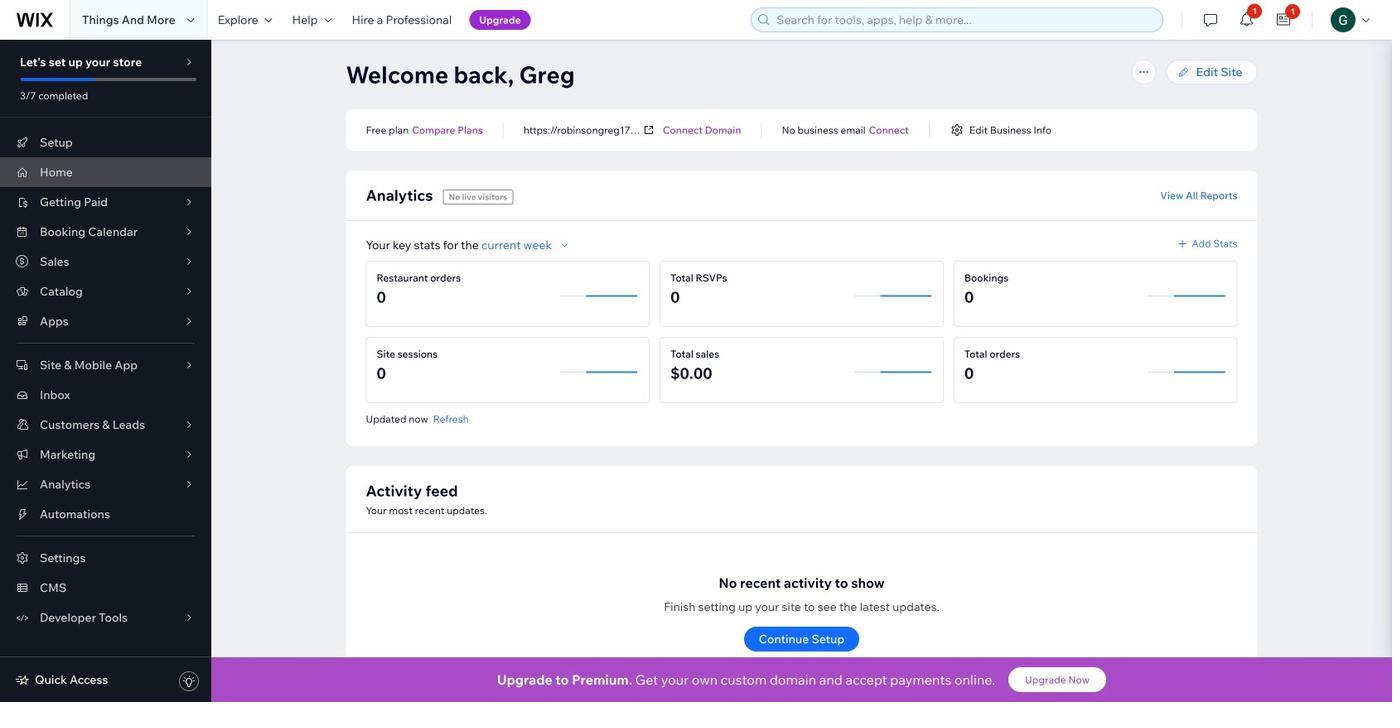Task type: describe. For each thing, give the bounding box(es) containing it.
sidebar element
[[0, 40, 211, 703]]



Task type: vqa. For each thing, say whether or not it's contained in the screenshot.
Search for tools, apps, help & more... field
yes



Task type: locate. For each thing, give the bounding box(es) containing it.
Search for tools, apps, help & more... field
[[772, 8, 1158, 31]]



